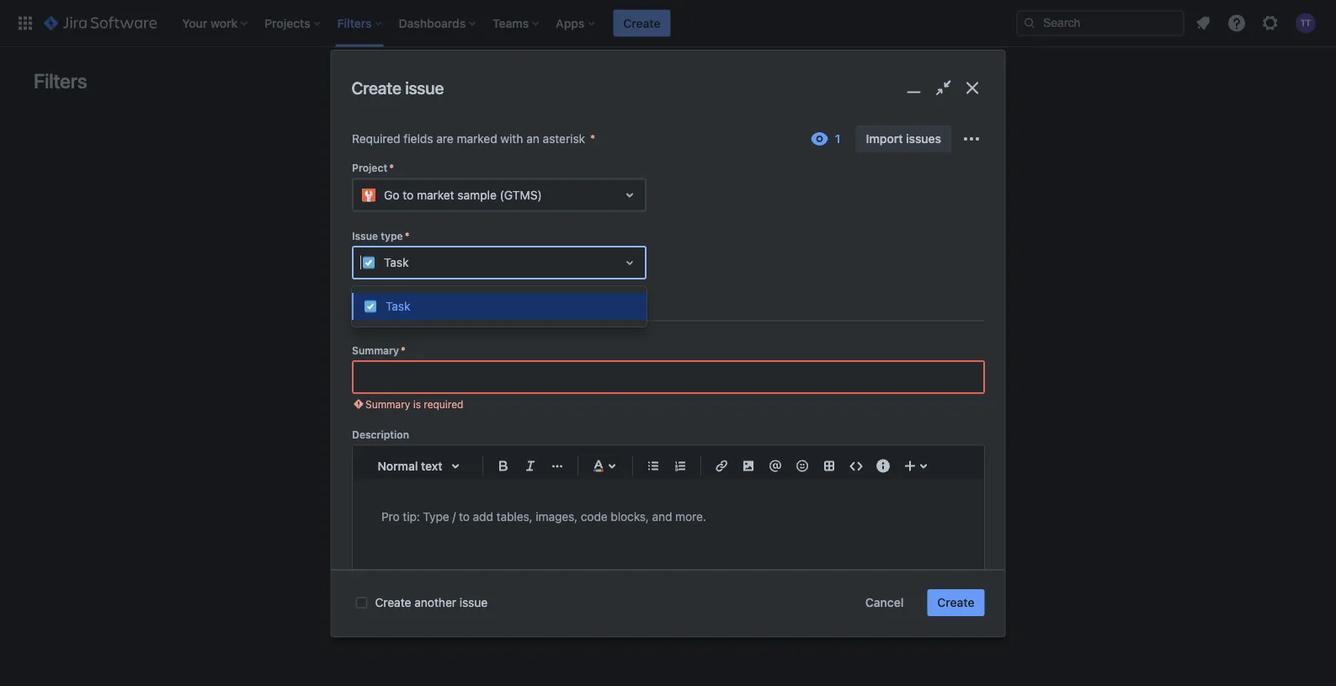 Task type: vqa. For each thing, say whether or not it's contained in the screenshot.
Add people image
no



Task type: locate. For each thing, give the bounding box(es) containing it.
1 vertical spatial to
[[803, 312, 814, 326]]

task
[[384, 256, 409, 269], [385, 299, 410, 313]]

link image
[[711, 456, 732, 476]]

0 vertical spatial task
[[384, 256, 409, 269]]

filters
[[34, 69, 87, 93]]

select
[[720, 312, 753, 326]]

*
[[590, 132, 595, 146], [389, 162, 394, 174], [404, 230, 409, 242], [401, 344, 405, 356]]

required
[[352, 132, 400, 146]]

text
[[421, 459, 442, 473]]

a left filter
[[570, 295, 576, 309]]

open image
[[620, 253, 640, 273]]

Description - Main content area, start typing to enter text. text field
[[381, 507, 956, 527]]

* right type
[[404, 230, 409, 242]]

project *
[[352, 162, 394, 174]]

to right "as"
[[803, 312, 814, 326]]

issue for another
[[460, 596, 488, 610]]

an
[[526, 132, 539, 146]]

table image
[[819, 456, 839, 476]]

0 vertical spatial create
[[532, 295, 567, 309]]

you up sidebar
[[486, 295, 506, 309]]

more formatting image
[[547, 456, 567, 476]]

create button inside primary element
[[614, 10, 671, 37]]

cancel
[[866, 596, 904, 610]]

0 horizontal spatial you
[[486, 295, 506, 309]]

0 vertical spatial a
[[570, 295, 576, 309]]

jira software image
[[44, 13, 157, 33], [44, 13, 157, 33]]

error image
[[352, 397, 365, 411]]

don't
[[607, 260, 646, 280]]

then,
[[686, 312, 717, 326]]

1 vertical spatial create button
[[928, 590, 985, 617]]

more actions for this issue image
[[962, 129, 982, 149]]

0 vertical spatial to
[[402, 188, 413, 202]]

the
[[833, 295, 851, 309]]

1 vertical spatial summary
[[365, 398, 410, 410]]

create
[[532, 295, 567, 309], [817, 312, 852, 326]]

0 vertical spatial you
[[575, 260, 603, 280]]

create inside primary element
[[624, 16, 661, 30]]

save as
[[756, 312, 800, 326]]

issue up 'fields'
[[405, 78, 444, 98]]

create banner
[[0, 0, 1337, 47]]

to inside 'create issue' dialog
[[402, 188, 413, 202]]

1 vertical spatial a
[[855, 312, 861, 326]]

issues
[[906, 132, 941, 146]]

issue for about
[[411, 285, 435, 297]]

summary left is
[[365, 398, 410, 410]]

required fields are marked with an asterisk *
[[352, 132, 595, 146]]

(gtms)
[[500, 188, 542, 202]]

to
[[402, 188, 413, 202], [803, 312, 814, 326]]

is
[[413, 398, 421, 410]]

with
[[500, 132, 523, 146]]

cancel button
[[856, 590, 914, 617]]

1 horizontal spatial create button
[[928, 590, 985, 617]]

criteria.
[[641, 312, 682, 326]]

exit full screen image
[[932, 76, 956, 100]]

None text field
[[360, 254, 363, 271], [353, 362, 984, 392], [360, 254, 363, 271], [353, 362, 984, 392]]

type
[[381, 230, 403, 242]]

2 vertical spatial issue
[[460, 596, 488, 610]]

1 vertical spatial create
[[817, 312, 852, 326]]

normal text button
[[369, 448, 476, 485]]

select
[[684, 295, 718, 309]]

summary for summary *
[[352, 344, 399, 356]]

summary up error icon
[[352, 344, 399, 356]]

you up filter
[[575, 260, 603, 280]]

you can create a filter by searching. select
[[486, 295, 721, 309]]

you
[[575, 260, 603, 280], [486, 295, 506, 309]]

create
[[624, 16, 661, 30], [352, 78, 402, 98], [375, 596, 411, 610], [938, 596, 975, 610]]

create button
[[614, 10, 671, 37], [928, 590, 985, 617]]

issue
[[405, 78, 444, 98], [411, 285, 435, 297], [460, 596, 488, 610]]

1 horizontal spatial you
[[575, 260, 603, 280]]

market
[[417, 188, 454, 202]]

learn about issue types link
[[352, 285, 464, 297]]

normal
[[377, 459, 418, 473]]

create up enter
[[532, 295, 567, 309]]

issue type *
[[352, 230, 409, 242]]

0 horizontal spatial create button
[[614, 10, 671, 37]]

0 horizontal spatial to
[[402, 188, 413, 202]]

task down about
[[385, 299, 410, 313]]

1 vertical spatial you
[[486, 295, 506, 309]]

a
[[570, 295, 576, 309], [855, 312, 861, 326]]

create down the
[[817, 312, 852, 326]]

have
[[650, 260, 685, 280]]

bullet list ⌘⇧8 image
[[643, 456, 663, 476]]

enter
[[543, 312, 571, 326]]

issue right another
[[460, 596, 488, 610]]

1 vertical spatial issue
[[411, 285, 435, 297]]

you for you don't have any filters
[[575, 260, 603, 280]]

a right "as"
[[855, 312, 861, 326]]

issue
[[352, 230, 378, 242]]

to create a filter.
[[655, 312, 861, 343]]

summary for summary is required
[[365, 398, 410, 410]]

1 horizontal spatial a
[[855, 312, 861, 326]]

0 vertical spatial summary
[[352, 344, 399, 356]]

you don't have any filters
[[575, 260, 761, 280]]

to right go
[[402, 188, 413, 202]]

your
[[574, 312, 598, 326]]

learn
[[352, 285, 378, 297]]

to inside to create a filter.
[[803, 312, 814, 326]]

1 horizontal spatial create
[[817, 312, 852, 326]]

summary *
[[352, 344, 405, 356]]

about
[[381, 285, 408, 297]]

0 vertical spatial create button
[[614, 10, 671, 37]]

issue left types
[[411, 285, 435, 297]]

filters
[[720, 260, 761, 280]]

italic ⌘i image
[[520, 456, 540, 476]]

summary
[[352, 344, 399, 356], [365, 398, 410, 410]]

discard & close image
[[961, 76, 985, 100]]

0 vertical spatial issue
[[405, 78, 444, 98]]

add image, video, or file image
[[738, 456, 759, 476]]

0 horizontal spatial create
[[532, 295, 567, 309]]

another
[[415, 596, 457, 610]]

task down type
[[384, 256, 409, 269]]

from the sidebar and enter your search criteria. then, select
[[476, 295, 851, 326]]

search image
[[1024, 16, 1037, 30]]

create inside to create a filter.
[[817, 312, 852, 326]]

marked
[[457, 132, 497, 146]]

types
[[438, 285, 464, 297]]

1 horizontal spatial to
[[803, 312, 814, 326]]



Task type: describe. For each thing, give the bounding box(es) containing it.
by
[[607, 295, 621, 309]]

and
[[519, 312, 540, 326]]

any
[[689, 260, 716, 280]]

create issue
[[352, 78, 444, 98]]

go to market sample (gtms)
[[384, 188, 542, 202]]

emoji image
[[792, 456, 813, 476]]

asterisk
[[543, 132, 585, 146]]

minimize image
[[902, 76, 927, 100]]

required
[[424, 398, 463, 410]]

import
[[866, 132, 903, 146]]

Search field
[[1017, 10, 1185, 37]]

from
[[805, 295, 830, 309]]

primary element
[[10, 0, 1017, 47]]

are
[[436, 132, 453, 146]]

filter.
[[655, 329, 682, 343]]

save
[[756, 312, 784, 326]]

sample
[[457, 188, 496, 202]]

* right project on the left top of the page
[[389, 162, 394, 174]]

normal text
[[377, 459, 442, 473]]

learn about issue types
[[352, 285, 464, 297]]

a inside to create a filter.
[[855, 312, 861, 326]]

filter
[[579, 295, 604, 309]]

description
[[352, 429, 409, 441]]

* up summary is required on the bottom of page
[[401, 344, 405, 356]]

you for you can create a filter by searching. select
[[486, 295, 506, 309]]

searching.
[[624, 295, 680, 309]]

create button inside dialog
[[928, 590, 985, 617]]

create issue dialog
[[331, 51, 1005, 687]]

mention image
[[765, 456, 786, 476]]

info panel image
[[873, 456, 893, 476]]

search
[[602, 312, 638, 326]]

import issues link
[[856, 125, 952, 152]]

project
[[352, 162, 387, 174]]

import issues
[[866, 132, 941, 146]]

sidebar
[[476, 312, 516, 326]]

open image
[[620, 185, 640, 205]]

summary is required
[[365, 398, 463, 410]]

can
[[510, 295, 529, 309]]

as
[[787, 312, 800, 326]]

code snippet image
[[846, 456, 866, 476]]

0 horizontal spatial a
[[570, 295, 576, 309]]

create another issue
[[375, 596, 488, 610]]

1 vertical spatial task
[[385, 299, 410, 313]]

* right asterisk
[[590, 132, 595, 146]]

bold ⌘b image
[[493, 456, 513, 476]]

go
[[384, 188, 399, 202]]

fields
[[403, 132, 433, 146]]

numbered list ⌘⇧7 image
[[670, 456, 690, 476]]



